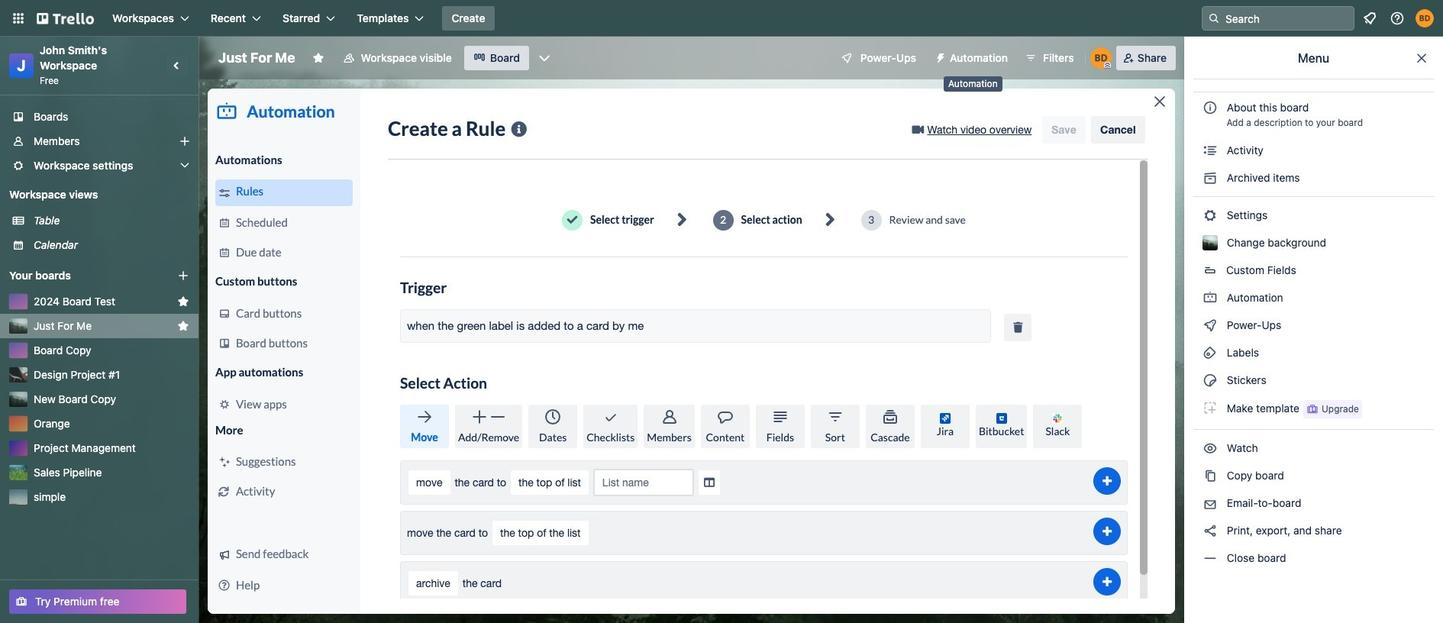 Task type: describe. For each thing, give the bounding box(es) containing it.
back to home image
[[37, 6, 94, 31]]

search image
[[1208, 12, 1221, 24]]

1 starred icon image from the top
[[177, 296, 189, 308]]

2 sm image from the top
[[1203, 170, 1218, 186]]

primary element
[[0, 0, 1444, 37]]

customize views image
[[537, 50, 552, 66]]

2 starred icon image from the top
[[177, 320, 189, 332]]

1 sm image from the top
[[1203, 143, 1218, 158]]

star or unstar board image
[[312, 52, 324, 64]]

Board name text field
[[211, 46, 303, 70]]

Search field
[[1221, 8, 1354, 29]]

3 sm image from the top
[[1203, 345, 1218, 361]]



Task type: locate. For each thing, give the bounding box(es) containing it.
barb dwyer (barbdwyer3) image
[[1416, 9, 1434, 27]]

barb dwyer (barbdwyer3) image
[[1091, 47, 1112, 69]]

1 vertical spatial starred icon image
[[177, 320, 189, 332]]

add board image
[[177, 270, 189, 282]]

starred icon image
[[177, 296, 189, 308], [177, 320, 189, 332]]

4 sm image from the top
[[1203, 468, 1218, 483]]

sm image
[[929, 46, 950, 67], [1203, 208, 1218, 223], [1203, 290, 1218, 306], [1203, 318, 1218, 333], [1203, 373, 1218, 388], [1203, 400, 1218, 416], [1203, 441, 1218, 456], [1203, 523, 1218, 538], [1203, 551, 1218, 566]]

sm image
[[1203, 143, 1218, 158], [1203, 170, 1218, 186], [1203, 345, 1218, 361], [1203, 468, 1218, 483]]

tooltip
[[944, 76, 1003, 92]]

0 vertical spatial starred icon image
[[177, 296, 189, 308]]

this member is an admin of this board. image
[[1104, 62, 1111, 69]]

open information menu image
[[1390, 11, 1405, 26]]

workspace navigation collapse icon image
[[167, 55, 188, 76]]

0 notifications image
[[1361, 9, 1379, 27]]

your boards with 9 items element
[[9, 267, 154, 285]]



Task type: vqa. For each thing, say whether or not it's contained in the screenshot.
HOME "icon" at top
no



